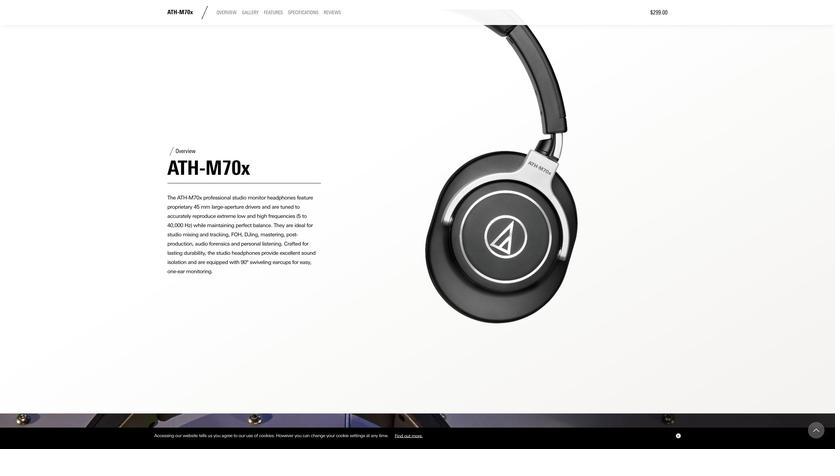Task type: locate. For each thing, give the bounding box(es) containing it.
2 vertical spatial studio
[[216, 250, 230, 256]]

cookie
[[336, 433, 349, 438]]

1 vertical spatial headphones
[[232, 250, 260, 256]]

change
[[311, 433, 325, 438]]

1 vertical spatial are
[[286, 222, 293, 228]]

ath-m70x
[[167, 9, 193, 16], [167, 156, 250, 180]]

1 you from the left
[[213, 433, 221, 438]]

2 vertical spatial ath-
[[177, 194, 189, 201]]

swiveling
[[250, 259, 271, 265]]

1 horizontal spatial you
[[295, 433, 302, 438]]

for
[[307, 222, 313, 228], [302, 241, 309, 247], [292, 259, 299, 265]]

2 vertical spatial to
[[234, 433, 238, 438]]

foh,
[[231, 231, 243, 238]]

mastering,
[[261, 231, 285, 238]]

1 vertical spatial studio
[[167, 231, 182, 238]]

feature
[[297, 194, 313, 201]]

cross image
[[677, 435, 679, 437]]

find out more. link
[[390, 431, 428, 441]]

2 horizontal spatial are
[[286, 222, 293, 228]]

our left use
[[239, 433, 245, 438]]

40,000
[[167, 222, 183, 228]]

90°
[[241, 259, 248, 265]]

tracking,
[[210, 231, 230, 238]]

studio up aperture
[[232, 194, 246, 201]]

can
[[303, 433, 310, 438]]

tuned
[[280, 204, 294, 210]]

headphones
[[267, 194, 296, 201], [232, 250, 260, 256]]

lasting
[[167, 250, 183, 256]]

headphones up tuned on the top
[[267, 194, 296, 201]]

to right agree
[[234, 433, 238, 438]]

0 vertical spatial m70x
[[179, 9, 193, 16]]

hz)
[[185, 222, 192, 228]]

tells
[[199, 433, 207, 438]]

the
[[208, 250, 215, 256]]

you right us
[[213, 433, 221, 438]]

0 horizontal spatial our
[[175, 433, 182, 438]]

arrow up image
[[814, 427, 819, 433]]

are up "frequencies"
[[272, 204, 279, 210]]

for up sound
[[302, 241, 309, 247]]

0 vertical spatial ath-m70x
[[167, 9, 193, 16]]

our left website
[[175, 433, 182, 438]]

accurately
[[167, 213, 191, 219]]

and
[[262, 204, 271, 210], [247, 213, 256, 219], [200, 231, 209, 238], [231, 241, 240, 247], [188, 259, 197, 265]]

1 horizontal spatial divider line image
[[198, 6, 211, 19]]

2 ath-m70x from the top
[[167, 156, 250, 180]]

1 vertical spatial to
[[302, 213, 307, 219]]

accessing
[[154, 433, 174, 438]]

are up the monitoring.
[[198, 259, 205, 265]]

you
[[213, 433, 221, 438], [295, 433, 302, 438]]

cookies.
[[259, 433, 275, 438]]

0 vertical spatial are
[[272, 204, 279, 210]]

website
[[183, 433, 198, 438]]

1 horizontal spatial our
[[239, 433, 245, 438]]

overview
[[217, 10, 237, 16], [176, 148, 196, 155]]

headphones up 90°
[[232, 250, 260, 256]]

time.
[[379, 433, 389, 438]]

specifications
[[288, 10, 318, 16]]

our
[[175, 433, 182, 438], [239, 433, 245, 438]]

to right (5
[[302, 213, 307, 219]]

easy,
[[300, 259, 312, 265]]

2 vertical spatial m70x
[[189, 194, 202, 201]]

you left the "can"
[[295, 433, 302, 438]]

are
[[272, 204, 279, 210], [286, 222, 293, 228], [198, 259, 205, 265]]

and up the high
[[262, 204, 271, 210]]

large-
[[212, 204, 225, 210]]

provide
[[261, 250, 278, 256]]

to up (5
[[295, 204, 300, 210]]

monitoring.
[[186, 268, 213, 274]]

1 horizontal spatial are
[[272, 204, 279, 210]]

for left easy,
[[292, 259, 299, 265]]

ath-
[[167, 9, 179, 16], [167, 156, 205, 180], [177, 194, 189, 201]]

0 horizontal spatial overview
[[176, 148, 196, 155]]

professional
[[203, 194, 231, 201]]

and down "durability,"
[[188, 259, 197, 265]]

forensics
[[209, 241, 230, 247]]

1 vertical spatial divider line image
[[167, 147, 176, 155]]

are up post-
[[286, 222, 293, 228]]

extreme
[[217, 213, 236, 219]]

and up 'audio'
[[200, 231, 209, 238]]

ath- inside the ath-m70x professional studio monitor headphones feature proprietary 45 mm large-aperture drivers and are tuned to accurately reproduce extreme low and high frequencies (5 to 40,000 hz) while maintaining perfect balance. they are ideal for studio mixing and tracking, foh, djing, mastering, post- production, audio forensics and personal listening. crafted for lasting durability, the studio headphones provide excellent sound isolation and are equipped with 90° swiveling earcups for easy, one-ear monitoring.
[[177, 194, 189, 201]]

studio down 40,000
[[167, 231, 182, 238]]

0 vertical spatial headphones
[[267, 194, 296, 201]]

for right the ideal
[[307, 222, 313, 228]]

0 vertical spatial overview
[[217, 10, 237, 16]]

2 vertical spatial are
[[198, 259, 205, 265]]

earcups
[[273, 259, 291, 265]]

0 vertical spatial studio
[[232, 194, 246, 201]]

however
[[276, 433, 293, 438]]

to
[[295, 204, 300, 210], [302, 213, 307, 219], [234, 433, 238, 438]]

reviews
[[324, 10, 341, 16]]

crafted
[[284, 241, 301, 247]]

studio down forensics on the left bottom of the page
[[216, 250, 230, 256]]

1 vertical spatial ath-m70x
[[167, 156, 250, 180]]

studio
[[232, 194, 246, 201], [167, 231, 182, 238], [216, 250, 230, 256]]

m70x
[[179, 9, 193, 16], [205, 156, 250, 180], [189, 194, 202, 201]]

aperture
[[225, 204, 244, 210]]

1 horizontal spatial overview
[[217, 10, 237, 16]]

settings
[[350, 433, 365, 438]]

mm
[[201, 204, 210, 210]]

at
[[366, 433, 370, 438]]

isolation
[[167, 259, 187, 265]]

us
[[208, 433, 212, 438]]

1 horizontal spatial to
[[295, 204, 300, 210]]

your
[[326, 433, 335, 438]]

listening.
[[262, 241, 283, 247]]

0 horizontal spatial you
[[213, 433, 221, 438]]

divider line image
[[198, 6, 211, 19], [167, 147, 176, 155]]

and down foh,
[[231, 241, 240, 247]]

features
[[264, 10, 283, 16]]

frequencies
[[268, 213, 295, 219]]

0 vertical spatial to
[[295, 204, 300, 210]]

2 our from the left
[[239, 433, 245, 438]]



Task type: vqa. For each thing, say whether or not it's contained in the screenshot.
earcups
yes



Task type: describe. For each thing, give the bounding box(es) containing it.
agree
[[222, 433, 233, 438]]

use
[[246, 433, 253, 438]]

perfect
[[236, 222, 252, 228]]

2 horizontal spatial studio
[[232, 194, 246, 201]]

1 vertical spatial ath-
[[167, 156, 205, 180]]

low
[[237, 213, 246, 219]]

ideal
[[295, 222, 305, 228]]

more.
[[412, 433, 423, 438]]

proprietary
[[167, 204, 192, 210]]

personal
[[241, 241, 261, 247]]

with
[[229, 259, 239, 265]]

find
[[395, 433, 403, 438]]

2 vertical spatial for
[[292, 259, 299, 265]]

1 our from the left
[[175, 433, 182, 438]]

2 horizontal spatial to
[[302, 213, 307, 219]]

2 you from the left
[[295, 433, 302, 438]]

they
[[274, 222, 285, 228]]

drivers
[[245, 204, 260, 210]]

audio
[[195, 241, 208, 247]]

0 vertical spatial divider line image
[[198, 6, 211, 19]]

ear
[[178, 268, 185, 274]]

accessing our website tells us you agree to our use of cookies. however you can change your cookie settings at any time.
[[154, 433, 390, 438]]

excellent
[[280, 250, 300, 256]]

0 horizontal spatial headphones
[[232, 250, 260, 256]]

the ath-m70x professional studio monitor headphones feature proprietary 45 mm large-aperture drivers and are tuned to accurately reproduce extreme low and high frequencies (5 to 40,000 hz) while maintaining perfect balance. they are ideal for studio mixing and tracking, foh, djing, mastering, post- production, audio forensics and personal listening. crafted for lasting durability, the studio headphones provide excellent sound isolation and are equipped with 90° swiveling earcups for easy, one-ear monitoring.
[[167, 194, 316, 274]]

45
[[194, 204, 200, 210]]

1 horizontal spatial headphones
[[267, 194, 296, 201]]

1 vertical spatial m70x
[[205, 156, 250, 180]]

0 horizontal spatial studio
[[167, 231, 182, 238]]

reproduce
[[192, 213, 216, 219]]

m70x inside the ath-m70x professional studio monitor headphones feature proprietary 45 mm large-aperture drivers and are tuned to accurately reproduce extreme low and high frequencies (5 to 40,000 hz) while maintaining perfect balance. they are ideal for studio mixing and tracking, foh, djing, mastering, post- production, audio forensics and personal listening. crafted for lasting durability, the studio headphones provide excellent sound isolation and are equipped with 90° swiveling earcups for easy, one-ear monitoring.
[[189, 194, 202, 201]]

0 vertical spatial for
[[307, 222, 313, 228]]

find out more.
[[395, 433, 423, 438]]

0 horizontal spatial to
[[234, 433, 238, 438]]

djing,
[[244, 231, 259, 238]]

0 horizontal spatial divider line image
[[167, 147, 176, 155]]

1 vertical spatial for
[[302, 241, 309, 247]]

durability,
[[184, 250, 206, 256]]

production,
[[167, 241, 194, 247]]

out
[[404, 433, 411, 438]]

of
[[254, 433, 258, 438]]

1 vertical spatial overview
[[176, 148, 196, 155]]

1 horizontal spatial studio
[[216, 250, 230, 256]]

any
[[371, 433, 378, 438]]

sound
[[301, 250, 316, 256]]

balance.
[[253, 222, 272, 228]]

maintaining
[[207, 222, 234, 228]]

0 horizontal spatial are
[[198, 259, 205, 265]]

$299.00
[[650, 9, 668, 16]]

1 ath-m70x from the top
[[167, 9, 193, 16]]

(5
[[296, 213, 301, 219]]

and down drivers in the left top of the page
[[247, 213, 256, 219]]

ath m70x image
[[334, 10, 668, 346]]

gallery
[[242, 10, 259, 16]]

post-
[[286, 231, 298, 238]]

equipped
[[206, 259, 228, 265]]

while
[[193, 222, 206, 228]]

mixing
[[183, 231, 198, 238]]

one-
[[167, 268, 178, 274]]

high
[[257, 213, 267, 219]]

monitor
[[248, 194, 266, 201]]

0 vertical spatial ath-
[[167, 9, 179, 16]]

the
[[167, 194, 176, 201]]



